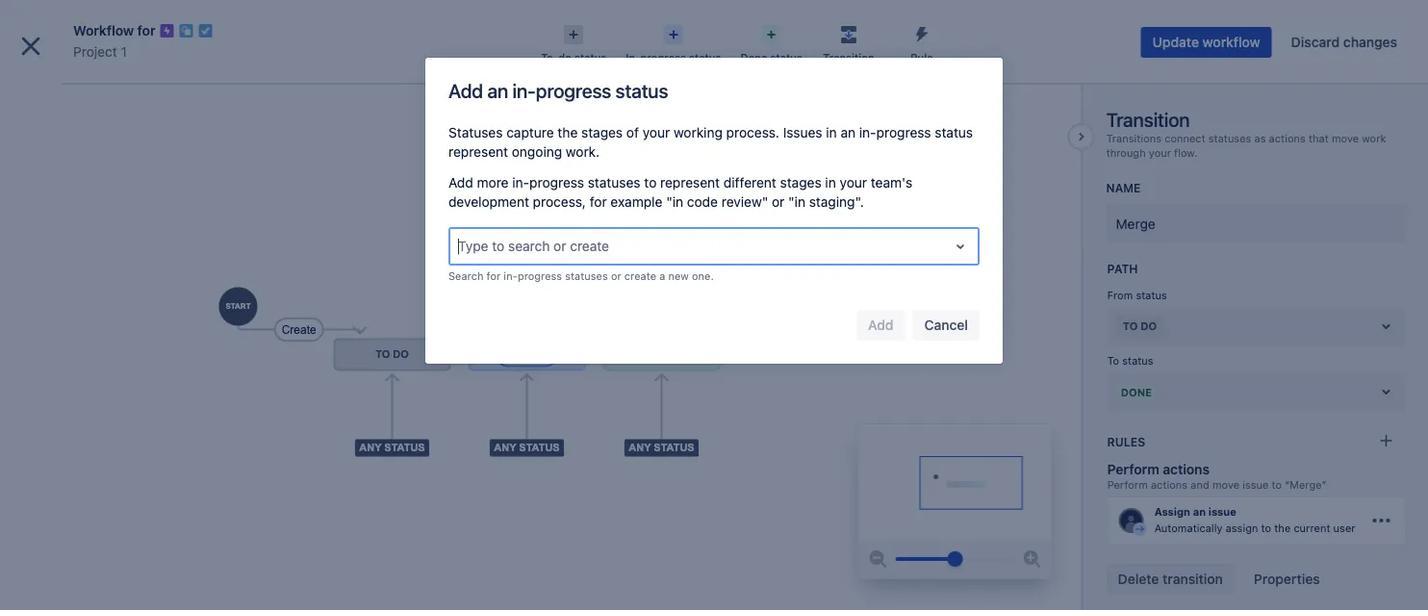 Task type: describe. For each thing, give the bounding box(es) containing it.
add more in-progress statuses to represent different stages in your team's development process, for example "in code review" or "in staging".
[[449, 175, 913, 210]]

in-progress status
[[626, 52, 722, 64]]

add an in-progress status dialog
[[426, 58, 1003, 364]]

search
[[449, 270, 484, 283]]

status down the in-
[[616, 79, 668, 102]]

transition dialog
[[0, 0, 1429, 610]]

2 group from the top
[[8, 332, 223, 384]]

transition
[[1163, 571, 1223, 587]]

team's
[[871, 175, 913, 191]]

create
[[713, 18, 755, 34]]

Search field
[[1063, 11, 1255, 42]]

for for workflow
[[137, 23, 156, 39]]

workflow
[[73, 23, 134, 39]]

statuses inside transition transitions connect statuses as actions that move work through your flow.
[[1209, 132, 1252, 144]]

to-do status button
[[532, 19, 616, 65]]

to right type
[[492, 238, 505, 254]]

workflow for
[[73, 23, 156, 39]]

update workflow
[[1153, 34, 1261, 50]]

flow.
[[1175, 147, 1198, 160]]

more
[[477, 175, 509, 191]]

type to search or create
[[458, 238, 609, 254]]

update
[[1153, 34, 1200, 50]]

code
[[687, 194, 718, 210]]

in-progress status button
[[616, 19, 731, 65]]

transitions
[[1107, 132, 1162, 144]]

done for done status
[[741, 52, 768, 64]]

assign an issue automatically assign to the current user
[[1155, 505, 1356, 535]]

in- for add more in-progress statuses to represent different stages in your team's development process, for example "in code review" or "in staging".
[[512, 175, 530, 191]]

rule button
[[886, 19, 959, 65]]

status left transition popup button
[[771, 52, 803, 64]]

"merge"
[[1285, 479, 1327, 491]]

progress for add more in-progress statuses to represent different stages in your team's development process, for example "in code review" or "in staging".
[[530, 175, 584, 191]]

2 vertical spatial actions
[[1151, 479, 1188, 491]]

Zoom level range field
[[896, 540, 1015, 579]]

1 vertical spatial create
[[625, 270, 657, 283]]

to-do status
[[541, 52, 607, 64]]

represent inside 'statuses capture the stages of your working process. issues in an in-progress status represent ongoing work.'
[[449, 144, 508, 160]]

to status
[[1108, 354, 1154, 367]]

progress for add an in-progress status
[[536, 79, 611, 102]]

automatically
[[1155, 522, 1223, 535]]

as
[[1255, 132, 1266, 144]]

search for in-progress statuses or create a new one.
[[449, 270, 714, 283]]

an for assign
[[1193, 505, 1206, 518]]

from
[[1108, 289, 1133, 302]]

for for search
[[487, 270, 501, 283]]

discard changes button
[[1280, 27, 1409, 58]]

status right do
[[575, 52, 607, 64]]

connect
[[1165, 132, 1206, 144]]

process.
[[727, 125, 780, 141]]

your for transition
[[1149, 147, 1172, 160]]

discard changes
[[1292, 34, 1398, 50]]

open image inside the to status element
[[1375, 380, 1398, 403]]

in-
[[626, 52, 641, 64]]

Search or create a status text field
[[458, 237, 462, 256]]

update workflow button
[[1141, 27, 1272, 58]]

status down to do
[[1123, 354, 1154, 367]]

properties
[[1254, 571, 1320, 587]]

in- for add an in-progress status
[[513, 79, 536, 102]]

done for done
[[1121, 386, 1152, 398]]

an for add
[[488, 79, 508, 102]]

path
[[1108, 262, 1138, 276]]

to-
[[541, 52, 559, 64]]

rule
[[911, 52, 934, 64]]

different
[[724, 175, 777, 191]]

work
[[1362, 132, 1387, 144]]

2 perform from the top
[[1108, 479, 1148, 491]]

properties button
[[1243, 564, 1332, 595]]

statuses for search for in-progress statuses or create a new one.
[[565, 270, 608, 283]]

through
[[1107, 147, 1146, 160]]

status down create button
[[689, 52, 722, 64]]

your inside 'statuses capture the stages of your working process. issues in an in-progress status represent ongoing work.'
[[643, 125, 670, 141]]

project
[[73, 44, 117, 60]]

changes
[[1344, 34, 1398, 50]]

example
[[611, 194, 663, 210]]

merge
[[1116, 216, 1156, 231]]

delete transition
[[1118, 571, 1223, 587]]

actions inside transition transitions connect statuses as actions that move work through your flow.
[[1269, 132, 1306, 144]]

rules
[[1108, 435, 1146, 448]]

user
[[1334, 522, 1356, 535]]

from status element
[[1108, 307, 1406, 346]]

add for add more in-progress statuses to represent different stages in your team's development process, for example "in code review" or "in staging".
[[449, 175, 473, 191]]

1
[[121, 44, 127, 60]]

to inside perform actions perform actions and move issue to "merge"
[[1272, 479, 1282, 491]]

current
[[1294, 522, 1331, 535]]

development
[[449, 194, 529, 210]]

progress for search for in-progress statuses or create a new one.
[[518, 270, 562, 283]]

represent inside add more in-progress statuses to represent different stages in your team's development process, for example "in code review" or "in staging".
[[661, 175, 720, 191]]

progress inside 'statuses capture the stages of your working process. issues in an in-progress status represent ongoing work.'
[[877, 125, 931, 141]]



Task type: locate. For each thing, give the bounding box(es) containing it.
to
[[644, 175, 657, 191], [492, 238, 505, 254], [1272, 479, 1282, 491], [1262, 522, 1272, 535]]

issue up the assign an issue automatically assign to the current user
[[1243, 479, 1269, 491]]

for right workflow
[[137, 23, 156, 39]]

statuses
[[449, 125, 503, 141]]

1 horizontal spatial move
[[1332, 132, 1359, 144]]

2 horizontal spatial or
[[772, 194, 785, 210]]

done status button
[[731, 19, 812, 65]]

your inside transition transitions connect statuses as actions that move work through your flow.
[[1149, 147, 1172, 160]]

1 add from the top
[[449, 79, 483, 102]]

stages inside 'statuses capture the stages of your working process. issues in an in-progress status represent ongoing work.'
[[582, 125, 623, 141]]

an inside the assign an issue automatically assign to the current user
[[1193, 505, 1206, 518]]

in for your
[[825, 175, 836, 191]]

1 horizontal spatial to
[[1123, 320, 1138, 333]]

1 vertical spatial done
[[1121, 386, 1152, 398]]

open image inside add an in-progress status dialog
[[949, 235, 972, 258]]

of
[[627, 125, 639, 141]]

cancel button
[[913, 310, 980, 341]]

one.
[[692, 270, 714, 283]]

a
[[660, 270, 665, 283]]

0 vertical spatial open image
[[949, 235, 972, 258]]

statuses capture the stages of your working process. issues in an in-progress status represent ongoing work.
[[449, 125, 973, 160]]

working
[[674, 125, 723, 141]]

add inside add more in-progress statuses to represent different stages in your team's development process, for example "in code review" or "in staging".
[[449, 175, 473, 191]]

your right "of"
[[643, 125, 670, 141]]

issue inside perform actions perform actions and move issue to "merge"
[[1243, 479, 1269, 491]]

an inside 'statuses capture the stages of your working process. issues in an in-progress status represent ongoing work.'
[[841, 125, 856, 141]]

jira software image
[[50, 15, 179, 38], [50, 15, 179, 38]]

project 1 link
[[73, 40, 127, 64]]

transition for transition
[[823, 52, 875, 64]]

statuses down type to search or create
[[565, 270, 608, 283]]

0 horizontal spatial for
[[137, 23, 156, 39]]

in- inside 'statuses capture the stages of your working process. issues in an in-progress status represent ongoing work.'
[[860, 125, 877, 141]]

1 vertical spatial move
[[1213, 479, 1240, 491]]

to up example
[[644, 175, 657, 191]]

to inside add more in-progress statuses to represent different stages in your team's development process, for example "in code review" or "in staging".
[[644, 175, 657, 191]]

1 horizontal spatial "in
[[789, 194, 806, 210]]

1 horizontal spatial stages
[[780, 175, 822, 191]]

staging".
[[809, 194, 864, 210]]

0 vertical spatial done
[[741, 52, 768, 64]]

the up work.
[[558, 125, 578, 141]]

add for add an in-progress status
[[449, 79, 483, 102]]

an up 'statuses'
[[488, 79, 508, 102]]

search
[[508, 238, 550, 254]]

for inside 'transition' "dialog"
[[137, 23, 156, 39]]

perform
[[1108, 461, 1160, 477], [1108, 479, 1148, 491]]

in- down search
[[504, 270, 518, 283]]

to status element
[[1108, 372, 1406, 411]]

move right and
[[1213, 479, 1240, 491]]

the left current
[[1275, 522, 1291, 535]]

to for to do
[[1123, 320, 1138, 333]]

1 vertical spatial your
[[1149, 147, 1172, 160]]

or right search
[[554, 238, 567, 254]]

2 vertical spatial for
[[487, 270, 501, 283]]

0 horizontal spatial move
[[1213, 479, 1240, 491]]

represent
[[449, 144, 508, 160], [661, 175, 720, 191]]

1 vertical spatial or
[[554, 238, 567, 254]]

1 vertical spatial stages
[[780, 175, 822, 191]]

you're in the workflow viewfinder, use the arrow keys to move it element
[[859, 425, 1052, 540]]

done down to status
[[1121, 386, 1152, 398]]

"in left "staging"."
[[789, 194, 806, 210]]

process,
[[533, 194, 586, 210]]

status down rule popup button
[[935, 125, 973, 141]]

in up "staging"."
[[825, 175, 836, 191]]

2 vertical spatial or
[[611, 270, 622, 283]]

transition transitions connect statuses as actions that move work through your flow.
[[1107, 108, 1387, 160]]

transition inside transition transitions connect statuses as actions that move work through your flow.
[[1107, 108, 1190, 130]]

1 horizontal spatial the
[[1275, 522, 1291, 535]]

0 vertical spatial the
[[558, 125, 578, 141]]

0 vertical spatial statuses
[[1209, 132, 1252, 144]]

move right that
[[1332, 132, 1359, 144]]

1 "in from the left
[[666, 194, 684, 210]]

1 horizontal spatial represent
[[661, 175, 720, 191]]

0 vertical spatial for
[[137, 23, 156, 39]]

your inside add more in-progress statuses to represent different stages in your team's development process, for example "in code review" or "in staging".
[[840, 175, 867, 191]]

1 vertical spatial open image
[[1375, 315, 1398, 338]]

from status
[[1108, 289, 1168, 302]]

do
[[1141, 320, 1157, 333]]

2 vertical spatial an
[[1193, 505, 1206, 518]]

primary element
[[12, 0, 1063, 53]]

0 horizontal spatial stages
[[582, 125, 623, 141]]

your up "staging"."
[[840, 175, 867, 191]]

to do
[[1123, 320, 1157, 333]]

done status
[[741, 52, 803, 64]]

type
[[458, 238, 489, 254]]

progress
[[641, 52, 686, 64], [536, 79, 611, 102], [877, 125, 931, 141], [530, 175, 584, 191], [518, 270, 562, 283]]

1 vertical spatial to
[[1108, 354, 1120, 367]]

1 vertical spatial issue
[[1209, 505, 1237, 518]]

transition left the rule
[[823, 52, 875, 64]]

0 vertical spatial transition
[[823, 52, 875, 64]]

in inside 'statuses capture the stages of your working process. issues in an in-progress status represent ongoing work.'
[[826, 125, 837, 141]]

1 horizontal spatial or
[[611, 270, 622, 283]]

to left "merge"
[[1272, 479, 1282, 491]]

stages up "staging"."
[[780, 175, 822, 191]]

2 add from the top
[[449, 175, 473, 191]]

in- right more
[[512, 175, 530, 191]]

2 vertical spatial statuses
[[565, 270, 608, 283]]

0 vertical spatial perform
[[1108, 461, 1160, 477]]

0 vertical spatial create
[[570, 238, 609, 254]]

perform actions perform actions and move issue to "merge"
[[1108, 461, 1327, 491]]

1 horizontal spatial for
[[487, 270, 501, 283]]

open image for add more in-progress statuses to represent different stages in your team's development process, for example "in code review" or "in staging".
[[949, 235, 972, 258]]

1 vertical spatial add
[[449, 175, 473, 191]]

transition button
[[812, 19, 886, 65]]

delete transition button
[[1107, 564, 1235, 595]]

in inside add more in-progress statuses to represent different stages in your team's development process, for example "in code review" or "in staging".
[[825, 175, 836, 191]]

to right "assign"
[[1262, 522, 1272, 535]]

move
[[1332, 132, 1359, 144], [1213, 479, 1240, 491]]

statuses
[[1209, 132, 1252, 144], [588, 175, 641, 191], [565, 270, 608, 283]]

1 vertical spatial for
[[590, 194, 607, 210]]

transition for transition transitions connect statuses as actions that move work through your flow.
[[1107, 108, 1190, 130]]

open image inside from status 'element'
[[1375, 315, 1398, 338]]

to for to status
[[1108, 354, 1120, 367]]

in
[[826, 125, 837, 141], [825, 175, 836, 191]]

0 horizontal spatial done
[[741, 52, 768, 64]]

the inside 'statuses capture the stages of your working process. issues in an in-progress status represent ongoing work.'
[[558, 125, 578, 141]]

issues
[[783, 125, 823, 141]]

in- for search for in-progress statuses or create a new one.
[[504, 270, 518, 283]]

transition up transitions
[[1107, 108, 1190, 130]]

in right "issues"
[[826, 125, 837, 141]]

and
[[1191, 479, 1210, 491]]

"in
[[666, 194, 684, 210], [789, 194, 806, 210]]

0 vertical spatial to
[[1123, 320, 1138, 333]]

0 vertical spatial represent
[[449, 144, 508, 160]]

statuses for add more in-progress statuses to represent different stages in your team's development process, for example "in code review" or "in staging".
[[588, 175, 641, 191]]

name
[[1107, 181, 1141, 195]]

0 horizontal spatial your
[[643, 125, 670, 141]]

to left do on the right bottom
[[1123, 320, 1138, 333]]

the
[[558, 125, 578, 141], [1275, 522, 1291, 535]]

move inside transition transitions connect statuses as actions that move work through your flow.
[[1332, 132, 1359, 144]]

0 horizontal spatial or
[[554, 238, 567, 254]]

stages up work.
[[582, 125, 623, 141]]

that
[[1309, 132, 1329, 144]]

new
[[669, 270, 689, 283]]

1 vertical spatial transition
[[1107, 108, 1190, 130]]

or inside add more in-progress statuses to represent different stages in your team's development process, for example "in code review" or "in staging".
[[772, 194, 785, 210]]

0 horizontal spatial issue
[[1209, 505, 1237, 518]]

or right review"
[[772, 194, 785, 210]]

an up automatically
[[1193, 505, 1206, 518]]

or left a
[[611, 270, 622, 283]]

0 horizontal spatial an
[[488, 79, 508, 102]]

1 vertical spatial the
[[1275, 522, 1291, 535]]

1 horizontal spatial your
[[840, 175, 867, 191]]

1 horizontal spatial transition
[[1107, 108, 1190, 130]]

work.
[[566, 144, 600, 160]]

in- up team's
[[860, 125, 877, 141]]

in-
[[513, 79, 536, 102], [860, 125, 877, 141], [512, 175, 530, 191], [504, 270, 518, 283]]

transition
[[823, 52, 875, 64], [1107, 108, 1190, 130]]

progress inside add more in-progress statuses to represent different stages in your team's development process, for example "in code review" or "in staging".
[[530, 175, 584, 191]]

0 horizontal spatial to
[[1108, 354, 1120, 367]]

review"
[[722, 194, 769, 210]]

open image for from status
[[1375, 315, 1398, 338]]

1 vertical spatial actions
[[1163, 461, 1210, 477]]

1 horizontal spatial done
[[1121, 386, 1152, 398]]

2 horizontal spatial for
[[590, 194, 607, 210]]

represent up code
[[661, 175, 720, 191]]

to
[[1123, 320, 1138, 333], [1108, 354, 1120, 367]]

zoom out image
[[867, 548, 890, 571]]

"in left code
[[666, 194, 684, 210]]

0 horizontal spatial the
[[558, 125, 578, 141]]

0 vertical spatial issue
[[1243, 479, 1269, 491]]

1 vertical spatial perform
[[1108, 479, 1148, 491]]

issue inside the assign an issue automatically assign to the current user
[[1209, 505, 1237, 518]]

progress inside popup button
[[641, 52, 686, 64]]

0 horizontal spatial represent
[[449, 144, 508, 160]]

add rule image
[[1379, 433, 1395, 448]]

create
[[570, 238, 609, 254], [625, 270, 657, 283]]

an right "issues"
[[841, 125, 856, 141]]

actions up and
[[1163, 461, 1210, 477]]

actions
[[1269, 132, 1306, 144], [1163, 461, 1210, 477], [1151, 479, 1188, 491]]

0 vertical spatial an
[[488, 79, 508, 102]]

to inside from status 'element'
[[1123, 320, 1138, 333]]

assign
[[1155, 505, 1191, 518]]

stages
[[582, 125, 623, 141], [780, 175, 822, 191]]

0 vertical spatial in
[[826, 125, 837, 141]]

status up do on the right bottom
[[1136, 289, 1168, 302]]

to inside the assign an issue automatically assign to the current user
[[1262, 522, 1272, 535]]

0 vertical spatial move
[[1332, 132, 1359, 144]]

0 horizontal spatial "in
[[666, 194, 684, 210]]

zoom in image
[[1021, 548, 1044, 571]]

done inside popup button
[[741, 52, 768, 64]]

close workflow editor image
[[15, 31, 46, 62]]

add up 'statuses'
[[449, 79, 483, 102]]

in- inside add more in-progress statuses to represent different stages in your team's development process, for example "in code review" or "in staging".
[[512, 175, 530, 191]]

your
[[643, 125, 670, 141], [1149, 147, 1172, 160], [840, 175, 867, 191]]

for inside add more in-progress statuses to represent different stages in your team's development process, for example "in code review" or "in staging".
[[590, 194, 607, 210]]

delete
[[1118, 571, 1160, 587]]

1 horizontal spatial issue
[[1243, 479, 1269, 491]]

2 vertical spatial open image
[[1375, 380, 1398, 403]]

transition inside popup button
[[823, 52, 875, 64]]

2 "in from the left
[[789, 194, 806, 210]]

ongoing
[[512, 144, 562, 160]]

capture
[[507, 125, 554, 141]]

1 horizontal spatial an
[[841, 125, 856, 141]]

0 vertical spatial actions
[[1269, 132, 1306, 144]]

0 vertical spatial your
[[643, 125, 670, 141]]

add an in-progress status
[[449, 79, 668, 102]]

1 group from the top
[[8, 186, 223, 434]]

add left more
[[449, 175, 473, 191]]

0 vertical spatial stages
[[582, 125, 623, 141]]

the inside the assign an issue automatically assign to the current user
[[1275, 522, 1291, 535]]

create button
[[701, 11, 767, 42]]

for right search
[[487, 270, 501, 283]]

0 vertical spatial or
[[772, 194, 785, 210]]

statuses left as
[[1209, 132, 1252, 144]]

2 horizontal spatial your
[[1149, 147, 1172, 160]]

add
[[449, 79, 483, 102], [449, 175, 473, 191]]

1 vertical spatial represent
[[661, 175, 720, 191]]

2 vertical spatial your
[[840, 175, 867, 191]]

0 vertical spatial add
[[449, 79, 483, 102]]

an
[[488, 79, 508, 102], [841, 125, 856, 141], [1193, 505, 1206, 518]]

group
[[8, 186, 223, 434], [8, 332, 223, 384]]

done
[[741, 52, 768, 64], [1121, 386, 1152, 398]]

statuses inside add more in-progress statuses to represent different stages in your team's development process, for example "in code review" or "in staging".
[[588, 175, 641, 191]]

statuses up example
[[588, 175, 641, 191]]

status inside 'statuses capture the stages of your working process. issues in an in-progress status represent ongoing work.'
[[935, 125, 973, 141]]

represent down 'statuses'
[[449, 144, 508, 160]]

0 horizontal spatial transition
[[823, 52, 875, 64]]

done inside the to status element
[[1121, 386, 1152, 398]]

1 vertical spatial statuses
[[588, 175, 641, 191]]

your left flow.
[[1149, 147, 1172, 160]]

issue
[[1243, 479, 1269, 491], [1209, 505, 1237, 518]]

actions up "assign"
[[1151, 479, 1188, 491]]

open image
[[949, 235, 972, 258], [1375, 315, 1398, 338], [1375, 380, 1398, 403]]

create left a
[[625, 270, 657, 283]]

1 vertical spatial in
[[825, 175, 836, 191]]

actions right as
[[1269, 132, 1306, 144]]

in for an
[[826, 125, 837, 141]]

in- up capture
[[513, 79, 536, 102]]

project 1
[[73, 44, 127, 60]]

do
[[559, 52, 572, 64]]

1 perform from the top
[[1108, 461, 1160, 477]]

your for add
[[840, 175, 867, 191]]

1 vertical spatial an
[[841, 125, 856, 141]]

issue up "assign"
[[1209, 505, 1237, 518]]

create up search for in-progress statuses or create a new one.
[[570, 238, 609, 254]]

discard
[[1292, 34, 1340, 50]]

to down from on the right
[[1108, 354, 1120, 367]]

1 horizontal spatial create
[[625, 270, 657, 283]]

0 horizontal spatial create
[[570, 238, 609, 254]]

assign
[[1226, 522, 1259, 535]]

create banner
[[0, 0, 1429, 54]]

done down create button
[[741, 52, 768, 64]]

cancel
[[925, 317, 968, 333]]

2 horizontal spatial an
[[1193, 505, 1206, 518]]

move inside perform actions perform actions and move issue to "merge"
[[1213, 479, 1240, 491]]

workflow
[[1203, 34, 1261, 50]]

stages inside add more in-progress statuses to represent different stages in your team's development process, for example "in code review" or "in staging".
[[780, 175, 822, 191]]

for left example
[[590, 194, 607, 210]]



Task type: vqa. For each thing, say whether or not it's contained in the screenshot.
topmost 'the'
yes



